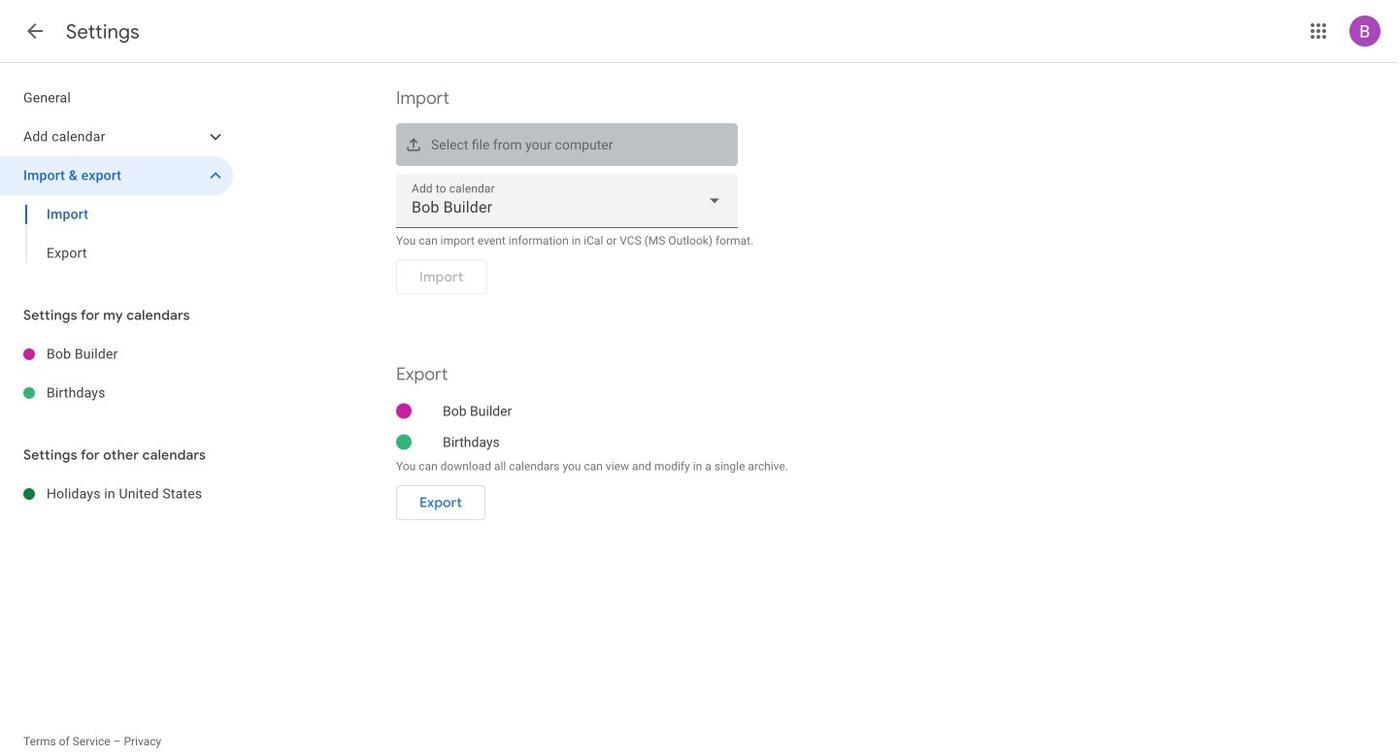 Task type: describe. For each thing, give the bounding box(es) containing it.
2 tree from the top
[[0, 335, 233, 413]]

go back image
[[23, 19, 47, 43]]

bob builder tree item
[[0, 335, 233, 374]]

birthdays tree item
[[0, 374, 233, 413]]

1 tree from the top
[[0, 79, 233, 273]]



Task type: locate. For each thing, give the bounding box(es) containing it.
0 vertical spatial tree
[[0, 79, 233, 273]]

tree
[[0, 79, 233, 273], [0, 335, 233, 413]]

import & export tree item
[[0, 156, 233, 195]]

group
[[0, 195, 233, 273]]

1 vertical spatial tree
[[0, 335, 233, 413]]

None field
[[396, 174, 738, 228]]

heading
[[66, 19, 140, 44]]

holidays in united states tree item
[[0, 475, 233, 514]]



Task type: vqa. For each thing, say whether or not it's contained in the screenshot.
second tree from the top of the page
yes



